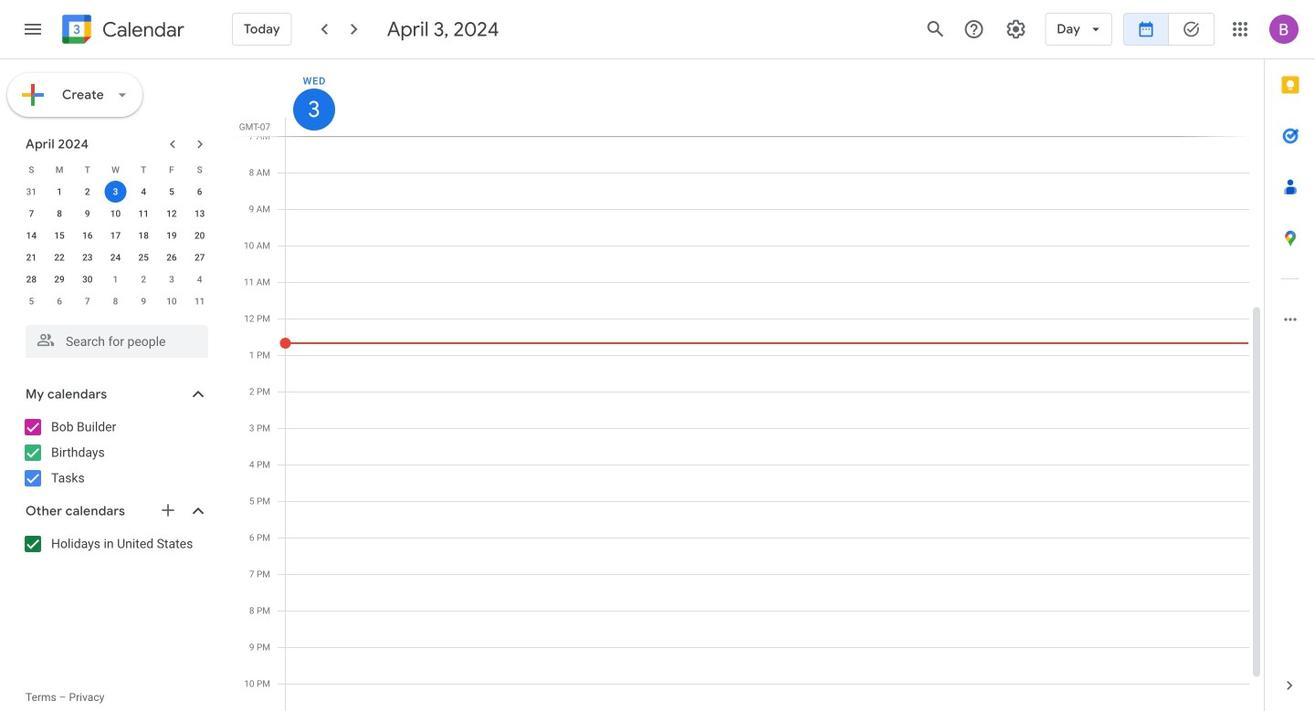 Task type: vqa. For each thing, say whether or not it's contained in the screenshot.
7 element
yes



Task type: describe. For each thing, give the bounding box(es) containing it.
my calendars list
[[4, 413, 227, 493]]

4 element
[[133, 181, 155, 203]]

march 31 element
[[20, 181, 42, 203]]

wednesday, april 3, today element
[[293, 89, 335, 131]]

settings menu image
[[1005, 18, 1027, 40]]

may 4 element
[[189, 269, 211, 290]]

2 element
[[77, 181, 98, 203]]

27 element
[[189, 247, 211, 269]]

8 element
[[48, 203, 70, 225]]

cell inside april 2024 grid
[[102, 181, 130, 203]]

6 row from the top
[[17, 269, 214, 290]]

17 element
[[105, 225, 126, 247]]

may 2 element
[[133, 269, 155, 290]]

28 element
[[20, 269, 42, 290]]

3, today element
[[105, 181, 126, 203]]

23 element
[[77, 247, 98, 269]]

30 element
[[77, 269, 98, 290]]

20 element
[[189, 225, 211, 247]]

2 row from the top
[[17, 181, 214, 203]]

12 element
[[161, 203, 183, 225]]

may 10 element
[[161, 290, 183, 312]]

7 element
[[20, 203, 42, 225]]

3 row from the top
[[17, 203, 214, 225]]

main drawer image
[[22, 18, 44, 40]]

add other calendars image
[[159, 501, 177, 520]]

9 element
[[77, 203, 98, 225]]

4 row from the top
[[17, 225, 214, 247]]

1 element
[[48, 181, 70, 203]]

may 8 element
[[105, 290, 126, 312]]

10 element
[[105, 203, 126, 225]]



Task type: locate. For each thing, give the bounding box(es) containing it.
25 element
[[133, 247, 155, 269]]

11 element
[[133, 203, 155, 225]]

1 row from the top
[[17, 159, 214, 181]]

22 element
[[48, 247, 70, 269]]

may 7 element
[[77, 290, 98, 312]]

cell
[[102, 181, 130, 203]]

5 element
[[161, 181, 183, 203]]

29 element
[[48, 269, 70, 290]]

may 9 element
[[133, 290, 155, 312]]

24 element
[[105, 247, 126, 269]]

19 element
[[161, 225, 183, 247]]

16 element
[[77, 225, 98, 247]]

13 element
[[189, 203, 211, 225]]

21 element
[[20, 247, 42, 269]]

may 11 element
[[189, 290, 211, 312]]

april 2024 grid
[[17, 159, 214, 312]]

14 element
[[20, 225, 42, 247]]

Search for people text field
[[37, 325, 197, 358]]

5 row from the top
[[17, 247, 214, 269]]

7 row from the top
[[17, 290, 214, 312]]

may 5 element
[[20, 290, 42, 312]]

None search field
[[0, 318, 227, 358]]

heading inside the calendar element
[[99, 19, 184, 41]]

15 element
[[48, 225, 70, 247]]

may 1 element
[[105, 269, 126, 290]]

heading
[[99, 19, 184, 41]]

6 element
[[189, 181, 211, 203]]

18 element
[[133, 225, 155, 247]]

row
[[17, 159, 214, 181], [17, 181, 214, 203], [17, 203, 214, 225], [17, 225, 214, 247], [17, 247, 214, 269], [17, 269, 214, 290], [17, 290, 214, 312]]

may 3 element
[[161, 269, 183, 290]]

tab list
[[1265, 59, 1315, 660]]

may 6 element
[[48, 290, 70, 312]]

grid
[[234, 59, 1264, 712]]

row group
[[17, 181, 214, 312]]

26 element
[[161, 247, 183, 269]]

calendar element
[[58, 11, 184, 51]]

column header
[[285, 59, 1249, 136]]



